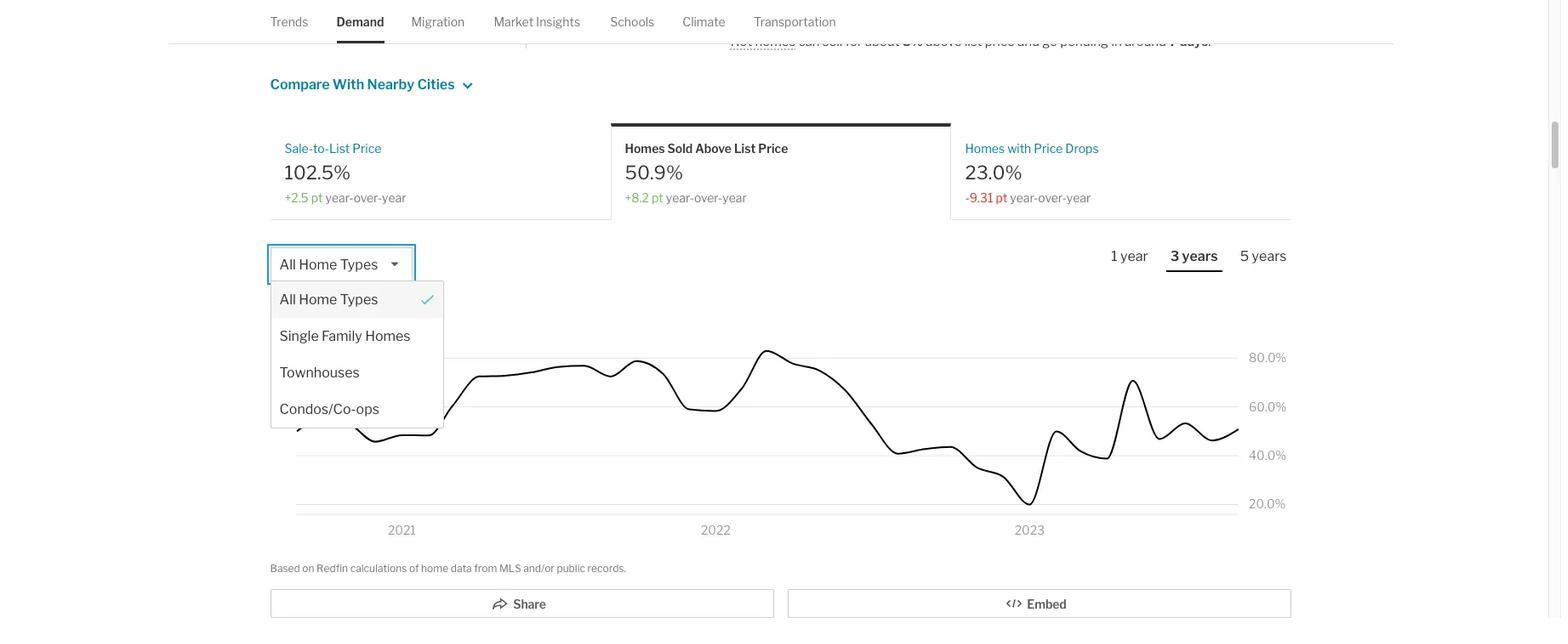 Task type: locate. For each thing, give the bounding box(es) containing it.
on
[[302, 562, 314, 575]]

2 horizontal spatial year-
[[1010, 190, 1038, 205]]

dialog
[[270, 281, 444, 429]]

years inside the 5 years button
[[1252, 248, 1287, 264]]

1 list from the left
[[329, 141, 350, 156]]

home up single
[[299, 292, 337, 308]]

types inside 'element'
[[340, 292, 378, 308]]

pt inside sale-to-list price 102.5% +2.5 pt year-over-year
[[311, 190, 323, 205]]

for
[[873, 12, 890, 27], [845, 34, 862, 49]]

year- down 50.9%
[[666, 190, 694, 205]]

types up the single family homes
[[340, 292, 378, 308]]

all up single
[[279, 292, 296, 308]]

pt inside homes with price drops 23.0% -9.31 pt year-over-year
[[996, 190, 1007, 205]]

to-
[[313, 141, 329, 156]]

2 pt from the left
[[652, 190, 663, 205]]

price
[[352, 141, 381, 156], [758, 141, 788, 156], [1034, 141, 1063, 156]]

0 horizontal spatial pt
[[311, 190, 323, 205]]

price right to-
[[352, 141, 381, 156]]

5 years button
[[1236, 247, 1291, 270]]

over- down 'above'
[[694, 190, 723, 205]]

types
[[340, 257, 378, 273], [340, 292, 378, 308]]

year- down 102.5%
[[325, 190, 354, 205]]

0 vertical spatial all home types
[[279, 257, 378, 273]]

pt right 9.31 at the top right
[[996, 190, 1007, 205]]

sell right transportation on the top
[[850, 12, 870, 27]]

homes right 'family' on the left bottom
[[365, 328, 411, 344]]

pt for 50.9%
[[652, 190, 663, 205]]

3 pt from the left
[[996, 190, 1007, 205]]

2 types from the top
[[340, 292, 378, 308]]

migration link
[[411, 0, 465, 44]]

3
[[1170, 248, 1179, 264]]

year- down '23.0%' on the right top of page
[[1010, 190, 1038, 205]]

8%
[[902, 34, 923, 49]]

year-
[[325, 190, 354, 205], [666, 190, 694, 205], [1010, 190, 1038, 205]]

over- down 'drops'
[[1038, 190, 1067, 205]]

redfin
[[549, 9, 586, 23], [317, 562, 348, 575]]

years right 5
[[1252, 248, 1287, 264]]

1 horizontal spatial year-
[[666, 190, 694, 205]]

3 years
[[1170, 248, 1218, 264]]

all home types up 'family' on the left bottom
[[279, 292, 378, 308]]

based
[[270, 562, 300, 575]]

1 horizontal spatial years
[[1252, 248, 1287, 264]]

over- for 50.9%
[[694, 190, 723, 205]]

2 over- from the left
[[694, 190, 723, 205]]

2 all from the top
[[279, 292, 296, 308]]

home up all home types 'element'
[[299, 257, 337, 273]]

1 years from the left
[[1182, 248, 1218, 264]]

2 year- from the left
[[666, 190, 694, 205]]

homes up can
[[807, 12, 847, 27]]

1 year- from the left
[[325, 190, 354, 205]]

about up the 8%
[[893, 12, 927, 27]]

family
[[322, 328, 362, 344]]

above
[[926, 34, 962, 49]]

year inside homes with price drops 23.0% -9.31 pt year-over-year
[[1067, 190, 1091, 205]]

0 horizontal spatial years
[[1182, 248, 1218, 264]]

1 horizontal spatial price
[[758, 141, 788, 156]]

1 horizontal spatial list
[[734, 141, 756, 156]]

sell right can
[[822, 34, 843, 49]]

3 price from the left
[[1034, 141, 1063, 156]]

over- inside homes with price drops 23.0% -9.31 pt year-over-year
[[1038, 190, 1067, 205]]

types up all home types 'element'
[[340, 257, 378, 273]]

1 horizontal spatial homes
[[625, 141, 665, 156]]

year- inside homes with price drops 23.0% -9.31 pt year-over-year
[[1010, 190, 1038, 205]]

over- inside homes sold above list price 50.9% +8.2 pt year-over-year
[[694, 190, 723, 205]]

0 horizontal spatial homes
[[365, 328, 411, 344]]

0 horizontal spatial price
[[352, 141, 381, 156]]

over- inside sale-to-list price 102.5% +2.5 pt year-over-year
[[354, 190, 382, 205]]

1 vertical spatial all
[[279, 292, 296, 308]]

1 horizontal spatial sell
[[850, 12, 870, 27]]

™
[[675, 9, 687, 23]]

embed
[[1027, 597, 1067, 612]]

about left the 8%
[[865, 34, 900, 49]]

demand link
[[336, 0, 384, 44]]

pt right the +2.5
[[311, 190, 323, 205]]

redfin left compete in the left top of the page
[[549, 9, 586, 23]]

homes inside homes with price drops 23.0% -9.31 pt year-over-year
[[965, 141, 1005, 156]]

years inside 3 years button
[[1182, 248, 1218, 264]]

homes down the average at the top of the page
[[755, 34, 796, 49]]

mls
[[499, 562, 521, 575]]

1 pt from the left
[[311, 190, 323, 205]]

years
[[1182, 248, 1218, 264], [1252, 248, 1287, 264]]

compare with nearby cities
[[270, 77, 455, 93]]

1 price from the left
[[352, 141, 381, 156]]

all home types
[[279, 257, 378, 273], [279, 292, 378, 308]]

embed button
[[787, 590, 1291, 618]]

migration
[[411, 14, 465, 29]]

homes up 50.9%
[[625, 141, 665, 156]]

homes
[[625, 141, 665, 156], [965, 141, 1005, 156], [365, 328, 411, 344]]

2 horizontal spatial over-
[[1038, 190, 1067, 205]]

1 vertical spatial redfin
[[317, 562, 348, 575]]

price right the with
[[1034, 141, 1063, 156]]

0 vertical spatial for
[[873, 12, 890, 27]]

pt right the +8.2
[[652, 190, 663, 205]]

homes inside dialog
[[365, 328, 411, 344]]

list right 'above'
[[734, 141, 756, 156]]

year- inside homes sold above list price 50.9% +8.2 pt year-over-year
[[666, 190, 694, 205]]

0 horizontal spatial for
[[845, 34, 862, 49]]

2 all home types from the top
[[279, 292, 378, 308]]

calculations
[[350, 562, 407, 575]]

1 horizontal spatial for
[[873, 12, 890, 27]]

2 horizontal spatial price
[[1034, 141, 1063, 156]]

home
[[299, 257, 337, 273], [299, 292, 337, 308]]

transportation
[[754, 14, 836, 29]]

year- for -
[[1010, 190, 1038, 205]]

years right 3
[[1182, 248, 1218, 264]]

pt
[[311, 190, 323, 205], [652, 190, 663, 205], [996, 190, 1007, 205]]

all home types element
[[271, 281, 443, 318]]

2 horizontal spatial pt
[[996, 190, 1007, 205]]

drops
[[1065, 141, 1099, 156]]

3 year- from the left
[[1010, 190, 1038, 205]]

0 horizontal spatial list
[[329, 141, 350, 156]]

2 home from the top
[[299, 292, 337, 308]]

sale-
[[285, 141, 313, 156]]

1 horizontal spatial homes
[[807, 12, 847, 27]]

list
[[329, 141, 350, 156], [734, 141, 756, 156]]

pt inside homes sold above list price 50.9% +8.2 pt year-over-year
[[652, 190, 663, 205]]

homes with price drops 23.0% -9.31 pt year-over-year
[[965, 141, 1099, 205]]

1 vertical spatial all home types
[[279, 292, 378, 308]]

1 year
[[1111, 248, 1148, 264]]

over- for -
[[1038, 190, 1067, 205]]

pt for -
[[996, 190, 1007, 205]]

list inside sale-to-list price 102.5% +2.5 pt year-over-year
[[329, 141, 350, 156]]

0 vertical spatial sell
[[850, 12, 870, 27]]

years for 3 years
[[1182, 248, 1218, 264]]

1 vertical spatial home
[[299, 292, 337, 308]]

trends
[[270, 14, 308, 29]]

over- right the +2.5
[[354, 190, 382, 205]]

0 vertical spatial all
[[279, 257, 296, 273]]

homes up '23.0%' on the right top of page
[[965, 141, 1005, 156]]

demand
[[336, 14, 384, 29]]

0 vertical spatial types
[[340, 257, 378, 273]]

0 horizontal spatial year-
[[325, 190, 354, 205]]

1 vertical spatial types
[[340, 292, 378, 308]]

all
[[279, 257, 296, 273], [279, 292, 296, 308]]

2 years from the left
[[1252, 248, 1287, 264]]

2 price from the left
[[758, 141, 788, 156]]

price right 'above'
[[758, 141, 788, 156]]

3 over- from the left
[[1038, 190, 1067, 205]]

over-
[[354, 190, 382, 205], [694, 190, 723, 205], [1038, 190, 1067, 205]]

7
[[1169, 34, 1177, 49]]

list up 102.5%
[[329, 141, 350, 156]]

0 horizontal spatial over-
[[354, 190, 382, 205]]

price inside sale-to-list price 102.5% +2.5 pt year-over-year
[[352, 141, 381, 156]]

above
[[695, 141, 732, 156]]

sell
[[850, 12, 870, 27], [822, 34, 843, 49]]

cities
[[417, 77, 455, 93]]

year
[[382, 190, 406, 205], [722, 190, 747, 205], [1067, 190, 1091, 205], [1120, 248, 1148, 264]]

list box
[[270, 247, 444, 429]]

1 vertical spatial homes
[[755, 34, 796, 49]]

the average homes  sell for about hot homes can  sell for about 8% above list price and  go pending in around 7 days .
[[730, 12, 1211, 49]]

2 list from the left
[[734, 141, 756, 156]]

years for 5 years
[[1252, 248, 1287, 264]]

all home types up all home types 'element'
[[279, 257, 378, 273]]

5
[[1240, 248, 1249, 264]]

1 horizontal spatial pt
[[652, 190, 663, 205]]

23.0%
[[965, 162, 1022, 184]]

about
[[893, 12, 927, 27], [865, 34, 900, 49]]

schools link
[[610, 0, 654, 44]]

0 vertical spatial redfin
[[549, 9, 586, 23]]

homes inside homes sold above list price 50.9% +8.2 pt year-over-year
[[625, 141, 665, 156]]

average
[[756, 12, 804, 27]]

1 horizontal spatial over-
[[694, 190, 723, 205]]

1 horizontal spatial redfin
[[549, 9, 586, 23]]

1 vertical spatial sell
[[822, 34, 843, 49]]

market insights link
[[494, 0, 580, 44]]

50.9%
[[625, 162, 683, 184]]

0 vertical spatial home
[[299, 257, 337, 273]]

1 over- from the left
[[354, 190, 382, 205]]

homes
[[807, 12, 847, 27], [755, 34, 796, 49]]

single family homes
[[279, 328, 411, 344]]

2 horizontal spatial homes
[[965, 141, 1005, 156]]

redfin right the on
[[317, 562, 348, 575]]

all down the +2.5
[[279, 257, 296, 273]]



Task type: vqa. For each thing, say whether or not it's contained in the screenshot.
the 82nd
no



Task type: describe. For each thing, give the bounding box(es) containing it.
with
[[1007, 141, 1031, 156]]

0 horizontal spatial sell
[[822, 34, 843, 49]]

5 years
[[1240, 248, 1287, 264]]

redfin compete score ™
[[549, 9, 687, 23]]

ops
[[356, 401, 379, 418]]

and/or
[[523, 562, 555, 575]]

1 vertical spatial for
[[845, 34, 862, 49]]

0 horizontal spatial redfin
[[317, 562, 348, 575]]

-
[[965, 190, 970, 205]]

around
[[1125, 34, 1166, 49]]

go
[[1042, 34, 1058, 49]]

1 types from the top
[[340, 257, 378, 273]]

data
[[451, 562, 472, 575]]

single
[[279, 328, 319, 344]]

price inside homes sold above list price 50.9% +8.2 pt year-over-year
[[758, 141, 788, 156]]

year inside sale-to-list price 102.5% +2.5 pt year-over-year
[[382, 190, 406, 205]]

102.5%
[[285, 162, 351, 184]]

+2.5
[[285, 190, 309, 205]]

year- inside sale-to-list price 102.5% +2.5 pt year-over-year
[[325, 190, 354, 205]]

share
[[513, 597, 546, 612]]

list
[[965, 34, 982, 49]]

1
[[1111, 248, 1118, 264]]

can
[[798, 34, 820, 49]]

schools
[[610, 14, 654, 29]]

sold
[[667, 141, 693, 156]]

1 year button
[[1107, 247, 1153, 270]]

public
[[557, 562, 585, 575]]

+8.2
[[625, 190, 649, 205]]

.
[[1208, 34, 1211, 49]]

trends link
[[270, 0, 308, 44]]

from
[[474, 562, 497, 575]]

records.
[[588, 562, 626, 575]]

price
[[985, 34, 1015, 49]]

home inside 'element'
[[299, 292, 337, 308]]

all home types inside 'element'
[[279, 292, 378, 308]]

compare
[[270, 77, 330, 93]]

1 all from the top
[[279, 257, 296, 273]]

with
[[333, 77, 364, 93]]

0 horizontal spatial homes
[[755, 34, 796, 49]]

price inside homes with price drops 23.0% -9.31 pt year-over-year
[[1034, 141, 1063, 156]]

share button
[[270, 590, 774, 618]]

home
[[421, 562, 448, 575]]

of
[[409, 562, 419, 575]]

score
[[643, 9, 675, 23]]

based on redfin calculations of home data from mls and/or public records.
[[270, 562, 626, 575]]

year inside button
[[1120, 248, 1148, 264]]

3 years button
[[1166, 247, 1222, 272]]

hot
[[730, 34, 752, 49]]

in
[[1111, 34, 1122, 49]]

condos/co-
[[279, 401, 356, 418]]

year inside homes sold above list price 50.9% +8.2 pt year-over-year
[[722, 190, 747, 205]]

the
[[730, 12, 753, 27]]

pending
[[1060, 34, 1109, 49]]

list box containing all home types
[[270, 247, 444, 429]]

dialog containing all home types
[[270, 281, 444, 429]]

condos/co-ops
[[279, 401, 379, 418]]

sale-to-list price 102.5% +2.5 pt year-over-year
[[285, 141, 406, 205]]

market insights
[[494, 14, 580, 29]]

0 vertical spatial homes
[[807, 12, 847, 27]]

homes for 23.0%
[[965, 141, 1005, 156]]

climate link
[[683, 0, 725, 44]]

1 home from the top
[[299, 257, 337, 273]]

all inside 'element'
[[279, 292, 296, 308]]

1 vertical spatial about
[[865, 34, 900, 49]]

market
[[494, 14, 534, 29]]

homes sold above list price 50.9% +8.2 pt year-over-year
[[625, 141, 788, 205]]

transportation link
[[754, 0, 836, 44]]

climate
[[683, 14, 725, 29]]

insights
[[536, 14, 580, 29]]

townhouses
[[279, 365, 360, 381]]

0 vertical spatial about
[[893, 12, 927, 27]]

homes for 50.9%
[[625, 141, 665, 156]]

nearby
[[367, 77, 414, 93]]

compete
[[588, 9, 640, 23]]

year- for 50.9%
[[666, 190, 694, 205]]

1 all home types from the top
[[279, 257, 378, 273]]

9.31
[[970, 190, 993, 205]]

and
[[1017, 34, 1040, 49]]

list inside homes sold above list price 50.9% +8.2 pt year-over-year
[[734, 141, 756, 156]]

days
[[1180, 34, 1208, 49]]



